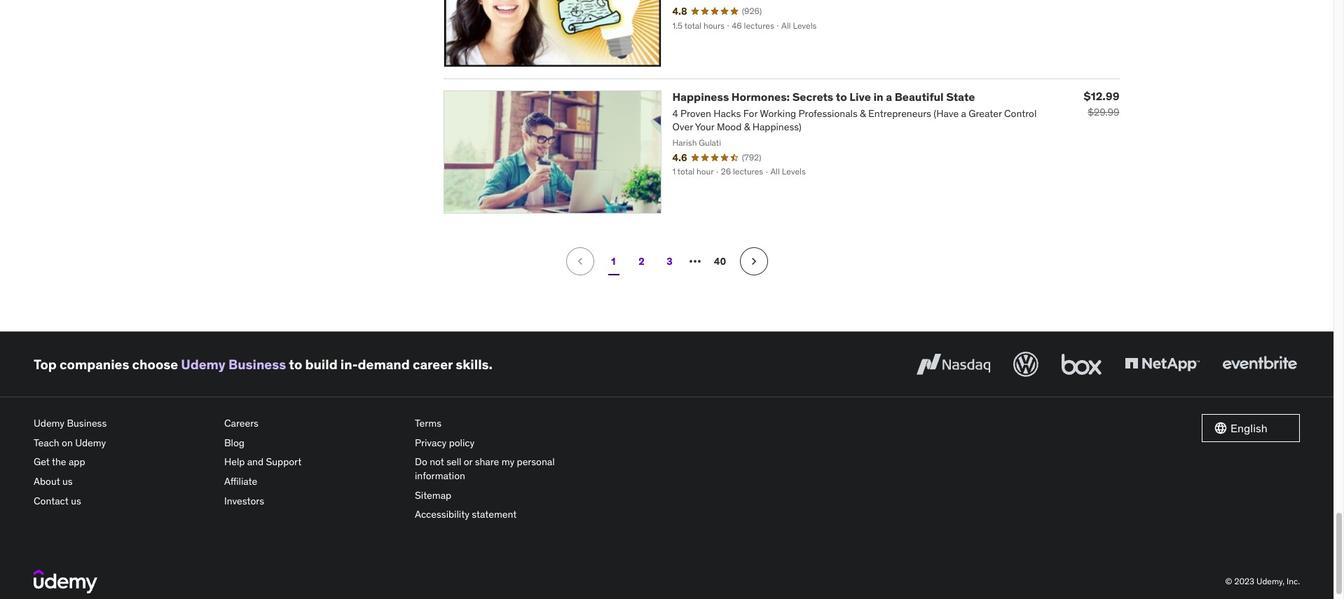 Task type: vqa. For each thing, say whether or not it's contained in the screenshot.
rightmost to
yes



Task type: describe. For each thing, give the bounding box(es) containing it.
hormones:
[[732, 90, 790, 104]]

demand
[[358, 356, 410, 373]]

teach
[[34, 437, 59, 449]]

choose
[[132, 356, 178, 373]]

privacy policy link
[[415, 434, 594, 453]]

help
[[224, 456, 245, 468]]

share
[[475, 456, 499, 468]]

careers link
[[224, 414, 404, 434]]

my
[[502, 456, 515, 468]]

previous page image
[[573, 255, 587, 269]]

careers blog help and support affiliate investors
[[224, 417, 301, 507]]

inc.
[[1287, 576, 1300, 586]]

netapp image
[[1122, 349, 1203, 380]]

policy
[[449, 437, 475, 449]]

next page image
[[747, 255, 761, 269]]

personal
[[517, 456, 555, 468]]

1 horizontal spatial business
[[228, 356, 286, 373]]

0 horizontal spatial to
[[289, 356, 302, 373]]

volkswagen image
[[1011, 349, 1041, 380]]

udemy,
[[1257, 576, 1285, 586]]

1 vertical spatial us
[[71, 495, 81, 507]]

a
[[886, 90, 892, 104]]

teach on udemy link
[[34, 434, 213, 453]]

eventbrite image
[[1219, 349, 1300, 380]]

in
[[874, 90, 884, 104]]

english
[[1231, 421, 1268, 435]]

skills.
[[456, 356, 493, 373]]

investors
[[224, 495, 264, 507]]

1 vertical spatial udemy business link
[[34, 414, 213, 434]]

secrets
[[792, 90, 833, 104]]

ellipsis image
[[686, 253, 703, 270]]

nasdaq image
[[913, 349, 994, 380]]

live
[[850, 90, 871, 104]]

about
[[34, 475, 60, 488]]

1 link
[[600, 248, 628, 276]]

terms link
[[415, 414, 594, 434]]

terms privacy policy do not sell or share my personal information sitemap accessibility statement
[[415, 417, 555, 521]]

0 vertical spatial us
[[62, 475, 73, 488]]

terms
[[415, 417, 442, 430]]

or
[[464, 456, 473, 468]]

affiliate
[[224, 475, 257, 488]]

business inside "udemy business teach on udemy get the app about us contact us"
[[67, 417, 107, 430]]

accessibility statement link
[[415, 505, 594, 525]]



Task type: locate. For each thing, give the bounding box(es) containing it.
companies
[[60, 356, 129, 373]]

2023
[[1234, 576, 1255, 586]]

udemy right choose
[[181, 356, 225, 373]]

us right contact at the bottom
[[71, 495, 81, 507]]

1 horizontal spatial udemy
[[75, 437, 106, 449]]

information
[[415, 470, 465, 482]]

udemy
[[181, 356, 225, 373], [34, 417, 65, 430], [75, 437, 106, 449]]

app
[[69, 456, 85, 468]]

the
[[52, 456, 66, 468]]

and
[[247, 456, 264, 468]]

0 horizontal spatial udemy
[[34, 417, 65, 430]]

happiness hormones: secrets to live in a beautiful state link
[[672, 90, 975, 104]]

to left build
[[289, 356, 302, 373]]

1 vertical spatial to
[[289, 356, 302, 373]]

$29.99
[[1088, 106, 1120, 119]]

us right "about"
[[62, 475, 73, 488]]

0 vertical spatial udemy business link
[[181, 356, 286, 373]]

to
[[836, 90, 847, 104], [289, 356, 302, 373]]

1
[[611, 255, 616, 268]]

about us link
[[34, 472, 213, 492]]

do
[[415, 456, 427, 468]]

state
[[946, 90, 975, 104]]

investors link
[[224, 492, 404, 511]]

0 vertical spatial business
[[228, 356, 286, 373]]

3 link
[[656, 248, 684, 276]]

2 horizontal spatial udemy
[[181, 356, 225, 373]]

blog
[[224, 437, 245, 449]]

on
[[62, 437, 73, 449]]

contact
[[34, 495, 69, 507]]

blog link
[[224, 434, 404, 453]]

udemy business link up the "careers"
[[181, 356, 286, 373]]

2
[[639, 255, 645, 268]]

udemy right on
[[75, 437, 106, 449]]

sitemap link
[[415, 486, 594, 505]]

2 link
[[628, 248, 656, 276]]

© 2023 udemy, inc.
[[1225, 576, 1300, 586]]

box image
[[1058, 349, 1105, 380]]

0 vertical spatial to
[[836, 90, 847, 104]]

contact us link
[[34, 492, 213, 511]]

sell
[[447, 456, 461, 468]]

©
[[1225, 576, 1232, 586]]

build
[[305, 356, 338, 373]]

top companies choose udemy business to build in-demand career skills.
[[34, 356, 493, 373]]

$12.99 $29.99
[[1084, 89, 1120, 119]]

statement
[[472, 508, 517, 521]]

careers
[[224, 417, 259, 430]]

2 vertical spatial udemy
[[75, 437, 106, 449]]

udemy image
[[34, 570, 97, 594]]

to left live
[[836, 90, 847, 104]]

affiliate link
[[224, 472, 404, 492]]

english button
[[1202, 414, 1300, 442]]

happiness
[[672, 90, 729, 104]]

help and support link
[[224, 453, 404, 472]]

1 horizontal spatial to
[[836, 90, 847, 104]]

us
[[62, 475, 73, 488], [71, 495, 81, 507]]

1 vertical spatial udemy
[[34, 417, 65, 430]]

1 vertical spatial business
[[67, 417, 107, 430]]

accessibility
[[415, 508, 470, 521]]

happiness hormones: secrets to live in a beautiful state
[[672, 90, 975, 104]]

0 horizontal spatial business
[[67, 417, 107, 430]]

in-
[[341, 356, 358, 373]]

privacy
[[415, 437, 447, 449]]

business up on
[[67, 417, 107, 430]]

udemy business link
[[181, 356, 286, 373], [34, 414, 213, 434]]

do not sell or share my personal information button
[[415, 453, 594, 486]]

get
[[34, 456, 50, 468]]

40
[[714, 255, 726, 268]]

career
[[413, 356, 453, 373]]

business
[[228, 356, 286, 373], [67, 417, 107, 430]]

business up the "careers"
[[228, 356, 286, 373]]

udemy up teach
[[34, 417, 65, 430]]

sitemap
[[415, 489, 451, 502]]

3
[[667, 255, 673, 268]]

udemy business teach on udemy get the app about us contact us
[[34, 417, 107, 507]]

support
[[266, 456, 301, 468]]

not
[[430, 456, 444, 468]]

udemy business link up get the app link
[[34, 414, 213, 434]]

get the app link
[[34, 453, 213, 472]]

top
[[34, 356, 57, 373]]

0 vertical spatial udemy
[[181, 356, 225, 373]]

small image
[[1214, 421, 1228, 435]]

$12.99
[[1084, 89, 1120, 103]]

beautiful
[[895, 90, 944, 104]]



